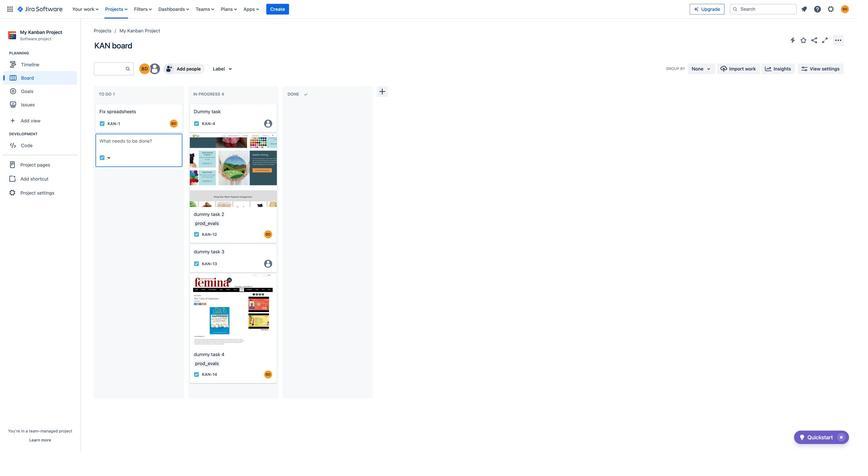 Task type: vqa. For each thing, say whether or not it's contained in the screenshot.
Jira image
no



Task type: locate. For each thing, give the bounding box(es) containing it.
0 vertical spatial group
[[3, 51, 80, 114]]

list
[[69, 0, 690, 19], [798, 3, 853, 15]]

group for planning icon
[[3, 51, 80, 114]]

None search field
[[730, 4, 797, 15]]

2 vertical spatial group
[[3, 155, 78, 203]]

help image
[[814, 5, 822, 13]]

group for 'development' image
[[3, 132, 80, 154]]

create issue image
[[91, 100, 99, 108], [185, 129, 193, 137], [185, 240, 193, 248]]

task image for create issue image
[[194, 121, 199, 127]]

0 vertical spatial task image
[[99, 155, 105, 161]]

to do element
[[99, 92, 116, 97]]

1 vertical spatial group
[[3, 132, 80, 154]]

heading for planning icon group
[[9, 51, 80, 56]]

heading for group for 'development' image
[[9, 132, 80, 137]]

banner
[[0, 0, 857, 19]]

check image
[[798, 434, 806, 442]]

automations menu button icon image
[[789, 36, 797, 44]]

task image
[[99, 121, 105, 127], [194, 121, 199, 127], [194, 262, 199, 267]]

task image
[[99, 155, 105, 161], [194, 232, 199, 237], [194, 373, 199, 378]]

group
[[3, 51, 80, 114], [3, 132, 80, 154], [3, 155, 78, 203]]

1 vertical spatial task image
[[194, 232, 199, 237]]

list item
[[266, 0, 289, 19]]

sidebar element
[[0, 19, 80, 453]]

0 vertical spatial heading
[[9, 51, 80, 56]]

sidebar navigation image
[[73, 27, 88, 40]]

import image
[[720, 65, 728, 73]]

settings image
[[827, 5, 835, 13]]

2 heading from the top
[[9, 132, 80, 137]]

1 heading from the top
[[9, 51, 80, 56]]

What needs to be done? - Press the "Enter" key to submit or the "Escape" key to cancel. text field
[[99, 138, 178, 151]]

jira software image
[[17, 5, 62, 13], [17, 5, 62, 13]]

heading
[[9, 51, 80, 56], [9, 132, 80, 137]]

1 vertical spatial heading
[[9, 132, 80, 137]]



Task type: describe. For each thing, give the bounding box(es) containing it.
create issue image
[[185, 100, 193, 108]]

search image
[[732, 7, 738, 12]]

notifications image
[[800, 5, 808, 13]]

enter full screen image
[[821, 36, 829, 44]]

add people image
[[165, 65, 173, 73]]

Search field
[[730, 4, 797, 15]]

primary element
[[4, 0, 690, 19]]

in progress element
[[193, 92, 225, 97]]

task image for the bottommost create issue icon
[[194, 262, 199, 267]]

dismiss quickstart image
[[836, 433, 847, 444]]

task image for the topmost create issue icon
[[99, 121, 105, 127]]

1 vertical spatial create issue image
[[185, 129, 193, 137]]

create column image
[[378, 88, 386, 96]]

goal image
[[10, 88, 16, 94]]

development image
[[1, 130, 9, 138]]

Search this board text field
[[94, 63, 125, 75]]

your profile and settings image
[[841, 5, 849, 13]]

planning image
[[1, 49, 9, 57]]

0 vertical spatial create issue image
[[91, 100, 99, 108]]

more actions image
[[834, 36, 842, 44]]

2 vertical spatial create issue image
[[185, 240, 193, 248]]

appswitcher icon image
[[6, 5, 14, 13]]

1 horizontal spatial list
[[798, 3, 853, 15]]

2 vertical spatial task image
[[194, 373, 199, 378]]

0 horizontal spatial list
[[69, 0, 690, 19]]

view settings image
[[800, 65, 808, 73]]

star kan board image
[[799, 36, 807, 44]]



